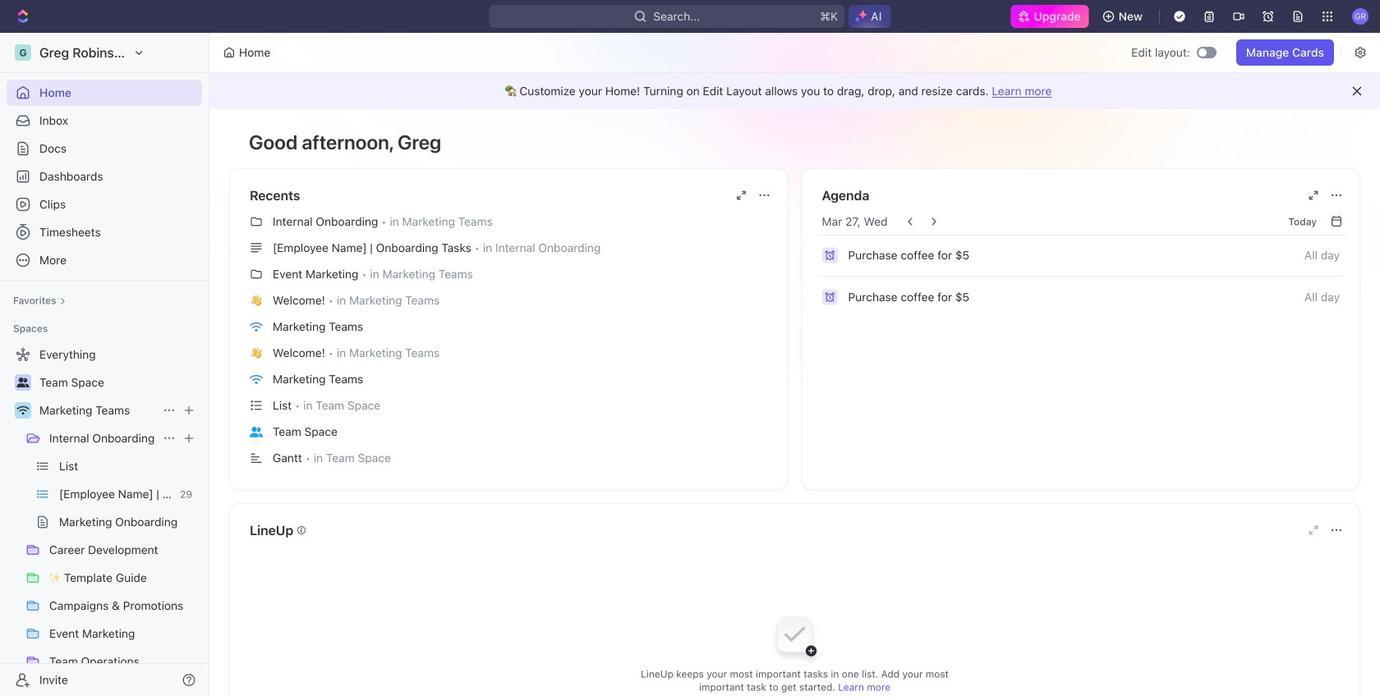 Task type: locate. For each thing, give the bounding box(es) containing it.
0 vertical spatial wifi image
[[250, 322, 263, 333]]

alert
[[210, 73, 1381, 109]]

tree
[[7, 342, 202, 697]]

wifi image
[[250, 322, 263, 333], [250, 375, 263, 385]]

1 vertical spatial wifi image
[[250, 375, 263, 385]]



Task type: vqa. For each thing, say whether or not it's contained in the screenshot.
user group image
yes



Task type: describe. For each thing, give the bounding box(es) containing it.
tree inside sidebar navigation
[[7, 342, 202, 697]]

greg robinson's workspace, , element
[[15, 44, 31, 61]]

user group image
[[17, 378, 29, 388]]

wifi image
[[17, 406, 29, 416]]

1 wifi image from the top
[[250, 322, 263, 333]]

sidebar navigation
[[0, 33, 213, 697]]

2 wifi image from the top
[[250, 375, 263, 385]]

user group image
[[250, 427, 263, 438]]



